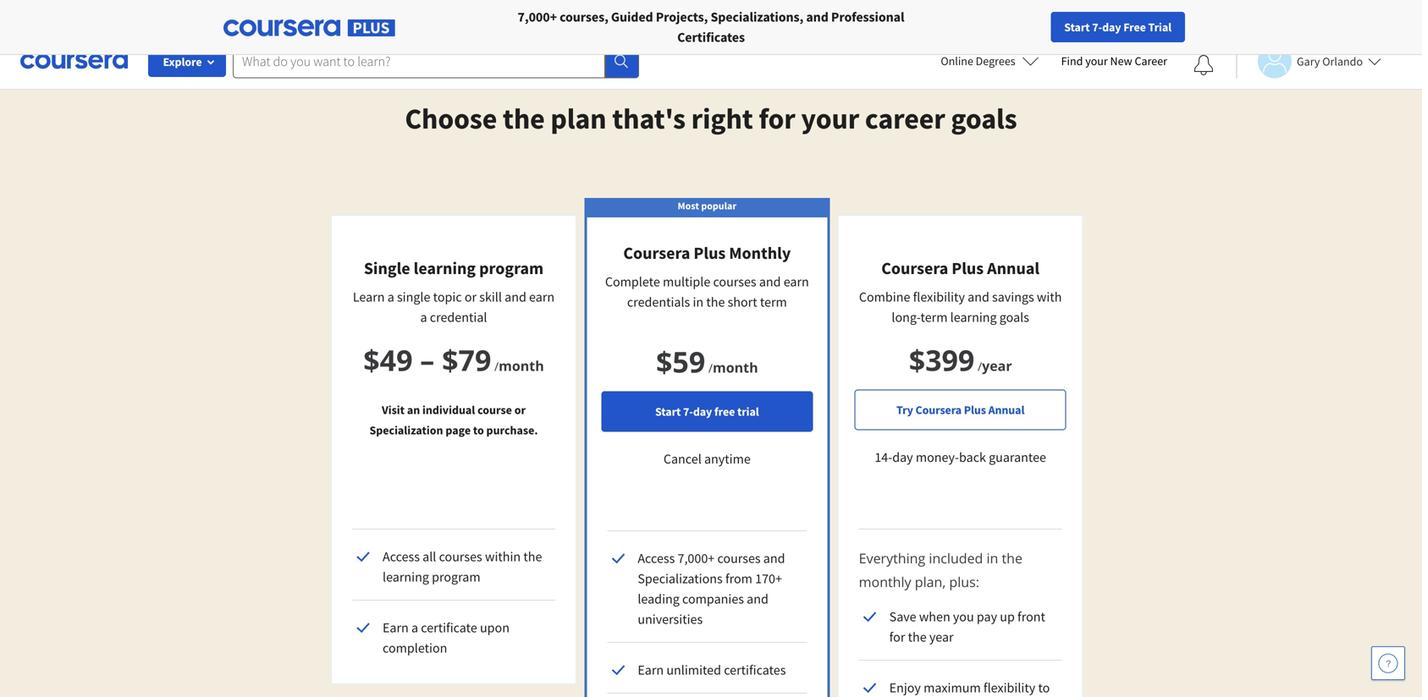 Task type: locate. For each thing, give the bounding box(es) containing it.
flexibility down coursera plus annual
[[913, 289, 965, 306]]

start 7-day free trial button
[[601, 392, 813, 432]]

1 horizontal spatial your
[[1086, 53, 1108, 69]]

2 for from the left
[[365, 8, 384, 25]]

a right learn
[[388, 289, 394, 306]]

and inside "complete multiple courses and earn credentials in the short term"
[[759, 273, 781, 290]]

/ for $59
[[709, 360, 713, 376]]

1 vertical spatial flexibility
[[984, 680, 1036, 697]]

/ inside $59 / month
[[709, 360, 713, 376]]

access for access all courses within the learning program
[[383, 549, 420, 566]]

coursera inside button
[[916, 403, 962, 418]]

learning down all
[[383, 569, 429, 586]]

plus inside button
[[964, 403, 986, 418]]

for universities
[[251, 8, 338, 25]]

year right $399 at the right of the page
[[982, 357, 1012, 375]]

program down all
[[432, 569, 481, 586]]

learning up topic
[[414, 258, 476, 279]]

for for governments
[[365, 8, 384, 25]]

flexibility right the maximum
[[984, 680, 1036, 697]]

0 vertical spatial 7,000+
[[518, 8, 557, 25]]

the down save
[[908, 629, 927, 646]]

0 vertical spatial a
[[388, 289, 394, 306]]

0 horizontal spatial 7,000+
[[518, 8, 557, 25]]

1 horizontal spatial term
[[921, 309, 948, 326]]

0 horizontal spatial or
[[465, 289, 477, 306]]

leading
[[638, 591, 680, 608]]

visit
[[382, 403, 405, 418]]

to down front
[[1038, 680, 1050, 697]]

0 horizontal spatial to
[[473, 423, 484, 438]]

0 vertical spatial annual
[[987, 258, 1040, 279]]

or inside learn a single topic or skill and earn a credential
[[465, 289, 477, 306]]

0 horizontal spatial start
[[655, 404, 681, 420]]

earn down monthly
[[784, 273, 809, 290]]

a up completion at the left bottom of page
[[411, 620, 418, 637]]

courses inside "complete multiple courses and earn credentials in the short term"
[[713, 273, 757, 290]]

try coursera plus annual
[[897, 403, 1025, 418]]

7,000+ left courses, at top
[[518, 8, 557, 25]]

career
[[865, 100, 945, 137]]

day left free
[[693, 404, 712, 420]]

coursera image
[[20, 48, 128, 75]]

gary orlando
[[1297, 54, 1363, 69]]

or inside visit an individual course or specialization page to purchase.
[[515, 403, 526, 418]]

universities
[[272, 8, 338, 25]]

a
[[388, 289, 394, 306], [420, 309, 427, 326], [411, 620, 418, 637]]

0 vertical spatial for
[[759, 100, 796, 137]]

upon
[[480, 620, 510, 637]]

and down the 170+
[[747, 591, 769, 608]]

to inside visit an individual course or specialization page to purchase.
[[473, 423, 484, 438]]

a inside "earn a certificate upon completion"
[[411, 620, 418, 637]]

0 vertical spatial your
[[1086, 53, 1108, 69]]

a down single
[[420, 309, 427, 326]]

topic
[[433, 289, 462, 306]]

access left all
[[383, 549, 420, 566]]

0 vertical spatial program
[[479, 258, 544, 279]]

projects,
[[656, 8, 708, 25]]

orlando
[[1323, 54, 1363, 69]]

for down save
[[890, 629, 905, 646]]

1 vertical spatial earn
[[638, 662, 664, 679]]

0 vertical spatial year
[[982, 357, 1012, 375]]

access all courses within the learning program
[[383, 549, 542, 586]]

1 vertical spatial to
[[1038, 680, 1050, 697]]

combine flexibility and savings with long-term learning goals
[[859, 289, 1062, 326]]

earn left 'unlimited'
[[638, 662, 664, 679]]

for left universities on the top
[[251, 8, 269, 25]]

or for topic
[[465, 289, 477, 306]]

earn inside "earn a certificate upon completion"
[[383, 620, 409, 637]]

0 horizontal spatial a
[[388, 289, 394, 306]]

popular
[[701, 199, 737, 213]]

7- left free in the top of the page
[[1092, 19, 1102, 35]]

in down "multiple"
[[693, 294, 704, 311]]

coursera up combine
[[882, 258, 949, 279]]

for left governments
[[365, 8, 384, 25]]

learning inside combine flexibility and savings with long-term learning goals
[[951, 309, 997, 326]]

in inside "complete multiple courses and earn credentials in the short term"
[[693, 294, 704, 311]]

and right skill
[[505, 289, 527, 306]]

7,000+
[[518, 8, 557, 25], [678, 550, 715, 567]]

/ for $399
[[978, 359, 982, 375]]

courses right all
[[439, 549, 482, 566]]

access for access 7,000+ courses and specializations from 170+ leading companies and universities
[[638, 550, 675, 567]]

0 horizontal spatial flexibility
[[913, 289, 965, 306]]

0 vertical spatial start
[[1065, 19, 1090, 35]]

1 vertical spatial learning
[[951, 309, 997, 326]]

0 horizontal spatial month
[[499, 357, 544, 375]]

/ right $79
[[494, 359, 499, 375]]

0 horizontal spatial /
[[494, 359, 499, 375]]

annual up 'guarantee'
[[989, 403, 1025, 418]]

earn
[[784, 273, 809, 290], [529, 289, 555, 306]]

month up free
[[713, 359, 758, 377]]

program up skill
[[479, 258, 544, 279]]

or left skill
[[465, 289, 477, 306]]

0 vertical spatial goals
[[951, 100, 1017, 137]]

and left professional
[[806, 8, 829, 25]]

courses inside access all courses within the learning program
[[439, 549, 482, 566]]

month
[[499, 357, 544, 375], [713, 359, 758, 377]]

2 horizontal spatial day
[[1102, 19, 1121, 35]]

in right included
[[987, 550, 999, 568]]

the right the within
[[524, 549, 542, 566]]

day for free
[[693, 404, 712, 420]]

flexibility inside combine flexibility and savings with long-term learning goals
[[913, 289, 965, 306]]

$79
[[442, 340, 491, 380]]

1 horizontal spatial start
[[1065, 19, 1090, 35]]

businesses link
[[133, 0, 230, 34]]

and down monthly
[[759, 273, 781, 290]]

plus
[[694, 243, 726, 264], [952, 258, 984, 279], [964, 403, 986, 418]]

0 horizontal spatial year
[[930, 629, 954, 646]]

1 horizontal spatial for
[[365, 8, 384, 25]]

annual up 'savings'
[[987, 258, 1040, 279]]

term right short
[[760, 294, 787, 311]]

coursera
[[623, 243, 690, 264], [882, 258, 949, 279], [916, 403, 962, 418]]

coursera right try on the right of the page
[[916, 403, 962, 418]]

0 horizontal spatial earn
[[529, 289, 555, 306]]

0 horizontal spatial for
[[759, 100, 796, 137]]

0 horizontal spatial for
[[251, 8, 269, 25]]

1 horizontal spatial year
[[982, 357, 1012, 375]]

1 horizontal spatial earn
[[784, 273, 809, 290]]

pay
[[977, 609, 997, 626]]

0 vertical spatial flexibility
[[913, 289, 965, 306]]

annual inside button
[[989, 403, 1025, 418]]

/ right $399 at the right of the page
[[978, 359, 982, 375]]

1 vertical spatial annual
[[989, 403, 1025, 418]]

0 horizontal spatial earn
[[383, 620, 409, 637]]

courses up from
[[718, 550, 761, 567]]

0 horizontal spatial term
[[760, 294, 787, 311]]

1 vertical spatial a
[[420, 309, 427, 326]]

start up find
[[1065, 19, 1090, 35]]

long-
[[892, 309, 921, 326]]

0 horizontal spatial 7-
[[683, 404, 693, 420]]

1 vertical spatial program
[[432, 569, 481, 586]]

0 vertical spatial 7-
[[1092, 19, 1102, 35]]

1 horizontal spatial earn
[[638, 662, 664, 679]]

monthly
[[859, 573, 912, 591]]

0 vertical spatial day
[[1102, 19, 1121, 35]]

an
[[407, 403, 420, 418]]

for for universities
[[251, 8, 269, 25]]

free
[[1124, 19, 1146, 35]]

1 horizontal spatial flexibility
[[984, 680, 1036, 697]]

the inside access all courses within the learning program
[[524, 549, 542, 566]]

2 vertical spatial a
[[411, 620, 418, 637]]

1 horizontal spatial 7,000+
[[678, 550, 715, 567]]

your
[[1086, 53, 1108, 69], [801, 100, 860, 137]]

1 horizontal spatial or
[[515, 403, 526, 418]]

/ right $59
[[709, 360, 713, 376]]

term inside "complete multiple courses and earn credentials in the short term"
[[760, 294, 787, 311]]

7,000+ up 'specializations'
[[678, 550, 715, 567]]

goals
[[951, 100, 1017, 137], [1000, 309, 1030, 326]]

access inside the 'access 7,000+ courses and specializations from 170+ leading companies and universities'
[[638, 550, 675, 567]]

0 vertical spatial or
[[465, 289, 477, 306]]

2 vertical spatial learning
[[383, 569, 429, 586]]

$49
[[363, 340, 413, 380]]

month up 'course'
[[499, 357, 544, 375]]

0 vertical spatial earn
[[383, 620, 409, 637]]

credential
[[430, 309, 487, 326]]

monthly
[[729, 243, 791, 264]]

or for course
[[515, 403, 526, 418]]

the inside "complete multiple courses and earn credentials in the short term"
[[706, 294, 725, 311]]

the
[[503, 100, 545, 137], [706, 294, 725, 311], [524, 549, 542, 566], [1002, 550, 1023, 568], [908, 629, 927, 646]]

a for certificate
[[411, 620, 418, 637]]

1 horizontal spatial access
[[638, 550, 675, 567]]

earn a certificate upon completion
[[383, 620, 510, 657]]

1 vertical spatial 7,000+
[[678, 550, 715, 567]]

goals down 'savings'
[[1000, 309, 1030, 326]]

7-
[[1092, 19, 1102, 35], [683, 404, 693, 420]]

1 vertical spatial day
[[693, 404, 712, 420]]

1 horizontal spatial in
[[987, 550, 999, 568]]

coursera plus monthly
[[623, 243, 791, 264]]

0 horizontal spatial access
[[383, 549, 420, 566]]

1 vertical spatial goals
[[1000, 309, 1030, 326]]

0 vertical spatial in
[[693, 294, 704, 311]]

earn up completion at the left bottom of page
[[383, 620, 409, 637]]

for right right
[[759, 100, 796, 137]]

certificates
[[677, 29, 745, 46]]

1 for from the left
[[251, 8, 269, 25]]

7- for free
[[683, 404, 693, 420]]

single learning program
[[364, 258, 544, 279]]

2 horizontal spatial a
[[420, 309, 427, 326]]

new
[[1110, 53, 1133, 69]]

learning inside access all courses within the learning program
[[383, 569, 429, 586]]

online degrees button
[[927, 42, 1053, 80]]

1 horizontal spatial for
[[890, 629, 905, 646]]

save
[[890, 609, 917, 626]]

the inside save  when you pay up front for the year
[[908, 629, 927, 646]]

to right page on the left
[[473, 423, 484, 438]]

plus up back at the right
[[964, 403, 986, 418]]

visit an individual course or specialization page to purchase.
[[370, 403, 538, 438]]

your left career
[[801, 100, 860, 137]]

1 vertical spatial your
[[801, 100, 860, 137]]

1 horizontal spatial a
[[411, 620, 418, 637]]

earn right skill
[[529, 289, 555, 306]]

1 horizontal spatial 7-
[[1092, 19, 1102, 35]]

coursera for $59
[[623, 243, 690, 264]]

access inside access all courses within the learning program
[[383, 549, 420, 566]]

1 horizontal spatial /
[[709, 360, 713, 376]]

14-
[[875, 449, 893, 466]]

What do you want to learn? text field
[[233, 44, 605, 78]]

plus up "multiple"
[[694, 243, 726, 264]]

term up $399 at the right of the page
[[921, 309, 948, 326]]

/ inside "$399 / year"
[[978, 359, 982, 375]]

courses
[[713, 273, 757, 290], [439, 549, 482, 566], [718, 550, 761, 567]]

1 vertical spatial start
[[655, 404, 681, 420]]

1 vertical spatial in
[[987, 550, 999, 568]]

goals for career
[[951, 100, 1017, 137]]

help center image
[[1378, 654, 1399, 674]]

goals down online degrees popup button
[[951, 100, 1017, 137]]

enjoy
[[890, 680, 921, 697]]

your inside find your new career "link"
[[1086, 53, 1108, 69]]

day
[[1102, 19, 1121, 35], [693, 404, 712, 420], [893, 449, 913, 466]]

for inside save  when you pay up front for the year
[[890, 629, 905, 646]]

day left free in the top of the page
[[1102, 19, 1121, 35]]

0 horizontal spatial day
[[693, 404, 712, 420]]

most popular
[[678, 199, 737, 213]]

courses inside the 'access 7,000+ courses and specializations from 170+ leading companies and universities'
[[718, 550, 761, 567]]

start up cancel
[[655, 404, 681, 420]]

governments
[[387, 8, 463, 25]]

1 horizontal spatial month
[[713, 359, 758, 377]]

2 horizontal spatial /
[[978, 359, 982, 375]]

goals inside combine flexibility and savings with long-term learning goals
[[1000, 309, 1030, 326]]

businesses
[[159, 8, 223, 25]]

2 vertical spatial day
[[893, 449, 913, 466]]

0 vertical spatial to
[[473, 423, 484, 438]]

access up 'specializations'
[[638, 550, 675, 567]]

1 vertical spatial or
[[515, 403, 526, 418]]

earn inside "complete multiple courses and earn credentials in the short term"
[[784, 273, 809, 290]]

trial
[[737, 404, 759, 420]]

your right find
[[1086, 53, 1108, 69]]

7,000+ inside 7,000+ courses, guided projects, specializations, and professional certificates
[[518, 8, 557, 25]]

plus up combine flexibility and savings with long-term learning goals on the top right of the page
[[952, 258, 984, 279]]

universities
[[638, 611, 703, 628]]

or up purchase.
[[515, 403, 526, 418]]

0 horizontal spatial in
[[693, 294, 704, 311]]

the left short
[[706, 294, 725, 311]]

0 vertical spatial learning
[[414, 258, 476, 279]]

earn unlimited certificates
[[638, 662, 786, 679]]

program inside access all courses within the learning program
[[432, 569, 481, 586]]

cancel anytime
[[664, 451, 751, 468]]

learning down 'savings'
[[951, 309, 997, 326]]

courses up short
[[713, 273, 757, 290]]

find your new career link
[[1053, 51, 1176, 72]]

multiple
[[663, 273, 711, 290]]

goals for learning
[[1000, 309, 1030, 326]]

and down coursera plus annual
[[968, 289, 990, 306]]

choose
[[405, 100, 497, 137]]

program
[[479, 258, 544, 279], [432, 569, 481, 586]]

1 vertical spatial year
[[930, 629, 954, 646]]

a for single
[[388, 289, 394, 306]]

specializations,
[[711, 8, 804, 25]]

access
[[383, 549, 420, 566], [638, 550, 675, 567]]

the right included
[[1002, 550, 1023, 568]]

1 vertical spatial 7-
[[683, 404, 693, 420]]

1 vertical spatial for
[[890, 629, 905, 646]]

year down when
[[930, 629, 954, 646]]

1 horizontal spatial day
[[893, 449, 913, 466]]

cancel
[[664, 451, 702, 468]]

coursera up complete
[[623, 243, 690, 264]]

month inside $49 – $79 / month
[[499, 357, 544, 375]]

1 horizontal spatial to
[[1038, 680, 1050, 697]]

None search field
[[233, 44, 639, 78]]

$399
[[909, 340, 975, 380]]

day left the money-
[[893, 449, 913, 466]]

and
[[806, 8, 829, 25], [759, 273, 781, 290], [505, 289, 527, 306], [968, 289, 990, 306], [764, 550, 785, 567], [747, 591, 769, 608]]

and inside combine flexibility and savings with long-term learning goals
[[968, 289, 990, 306]]

7- left free
[[683, 404, 693, 420]]



Task type: vqa. For each thing, say whether or not it's contained in the screenshot.
be within the ABOUT THIS COURSE INSTRUCTED BY AI PIONEER ANDREW NG, GENERATIVE AI FOR EVERYONE OFFERS HIS UNIQUE PERSPECTIVE ON EMPOWERING YOU AND YOUR WORK WITH GENERATIVE AI. ANDREW WILL GUIDE YOU THROUGH HOW GENERATIVE AI WORKS AND WHAT IT CAN (AND CAN'T) DO. IT INCLUDES HANDS-ON EXERCISES WHERE YOU'LL LEARN TO USE GENERATIVE AI TO HELP IN DAY-TO-DAY WORK AND RECEIVE TIPS ON EFFECTIVE PROMPT ENGINEERING, AS WELL AS LEARNING HOW TO GO BEYOND PROMPTING FOR MORE ADVANCED USES OF AI. YOU'LL GET INSIGHTS INTO WHAT GENERATIVE AI CAN DO, ITS POTENTIAL, AND ITS LIMITATIONS. YOU'LL DELVE INTO REAL-WORLD APPLICATIONS AND LEARN COMMON USE CASES. YOU'LL GET HANDS-ON TIME WITH GENERATIVE AI PROJECTS TO PUT YOUR KNOWLEDGE INTO ACTION AND GAIN INSIGHT INTO ITS IMPACT ON BOTH BUSINESS AND SOCIETY. THIS COURSE WAS CREATED TO ENSURE EVERYONE CAN BE A PARTICIPANT IN OUR AI-POWERED FUTURE.
no



Task type: describe. For each thing, give the bounding box(es) containing it.
/ inside $49 – $79 / month
[[494, 359, 499, 375]]

everything
[[859, 550, 926, 568]]

completion
[[383, 640, 447, 657]]

access 7,000+ courses and specializations from 170+ leading companies and universities
[[638, 550, 785, 628]]

month inside $59 / month
[[713, 359, 758, 377]]

courses for 7,000+
[[718, 550, 761, 567]]

choose the plan that's right for your career goals
[[405, 100, 1017, 137]]

year inside save  when you pay up front for the year
[[930, 629, 954, 646]]

year inside "$399 / year"
[[982, 357, 1012, 375]]

savings
[[992, 289, 1034, 306]]

start 7-day free trial
[[1065, 19, 1172, 35]]

right
[[691, 100, 753, 137]]

within
[[485, 549, 521, 566]]

skill
[[479, 289, 502, 306]]

earn for $59
[[638, 662, 664, 679]]

save  when you pay up front for the year
[[890, 609, 1046, 646]]

the left plan
[[503, 100, 545, 137]]

14-day money-back guarantee
[[875, 449, 1046, 466]]

with
[[1037, 289, 1062, 306]]

courses for multiple
[[713, 273, 757, 290]]

you
[[953, 609, 974, 626]]

anytime
[[704, 451, 751, 468]]

start for start 7-day free trial
[[1065, 19, 1090, 35]]

start 7-day free trial
[[655, 404, 759, 420]]

find your new career
[[1061, 53, 1168, 69]]

from
[[726, 571, 753, 588]]

single
[[397, 289, 431, 306]]

term inside combine flexibility and savings with long-term learning goals
[[921, 309, 948, 326]]

online degrees
[[941, 53, 1016, 69]]

plus for $399
[[952, 258, 984, 279]]

short
[[728, 294, 757, 311]]

certificate
[[421, 620, 477, 637]]

credentials
[[627, 294, 690, 311]]

and inside learn a single topic or skill and earn a credential
[[505, 289, 527, 306]]

learn a single topic or skill and earn a credential
[[353, 289, 555, 326]]

the inside everything included in the monthly plan, plus:
[[1002, 550, 1023, 568]]

everything included in the monthly plan, plus:
[[859, 550, 1023, 591]]

for governments
[[365, 8, 463, 25]]

7,000+ inside the 'access 7,000+ courses and specializations from 170+ leading companies and universities'
[[678, 550, 715, 567]]

plus:
[[949, 573, 980, 591]]

course
[[478, 403, 512, 418]]

170+
[[755, 571, 782, 588]]

explore button
[[148, 47, 226, 77]]

back
[[959, 449, 986, 466]]

complete multiple courses and earn credentials in the short term
[[605, 273, 809, 311]]

specializations
[[638, 571, 723, 588]]

try
[[897, 403, 913, 418]]

7,000+ courses, guided projects, specializations, and professional certificates
[[518, 8, 905, 46]]

individual
[[423, 403, 475, 418]]

degrees
[[976, 53, 1016, 69]]

banner navigation
[[14, 0, 476, 34]]

companies
[[682, 591, 744, 608]]

start 7-day free trial button
[[1051, 12, 1185, 42]]

0 horizontal spatial your
[[801, 100, 860, 137]]

all
[[423, 549, 436, 566]]

plan
[[551, 100, 607, 137]]

start for start 7-day free trial
[[655, 404, 681, 420]]

maximum
[[924, 680, 981, 697]]

courses,
[[560, 8, 609, 25]]

professional
[[831, 8, 905, 25]]

find
[[1061, 53, 1083, 69]]

trial
[[1149, 19, 1172, 35]]

coursera for $399
[[882, 258, 949, 279]]

guarantee
[[989, 449, 1046, 466]]

explore
[[163, 54, 202, 69]]

courses for all
[[439, 549, 482, 566]]

try coursera plus annual button
[[855, 390, 1067, 431]]

$59
[[656, 342, 706, 381]]

most
[[678, 199, 699, 213]]

to inside enjoy maximum flexibility to
[[1038, 680, 1050, 697]]

earn inside learn a single topic or skill and earn a credential
[[529, 289, 555, 306]]

and inside 7,000+ courses, guided projects, specializations, and professional certificates
[[806, 8, 829, 25]]

and up the 170+
[[764, 550, 785, 567]]

in inside everything included in the monthly plan, plus:
[[987, 550, 999, 568]]

plus for $59
[[694, 243, 726, 264]]

coursera plus image
[[224, 20, 395, 37]]

7- for free
[[1092, 19, 1102, 35]]

plan,
[[915, 573, 946, 591]]

unlimited
[[667, 662, 721, 679]]

flexibility inside enjoy maximum flexibility to
[[984, 680, 1036, 697]]

page
[[446, 423, 471, 438]]

day for free
[[1102, 19, 1121, 35]]

included
[[929, 550, 983, 568]]

show notifications image
[[1194, 55, 1214, 75]]

single
[[364, 258, 410, 279]]

enjoy maximum flexibility to
[[890, 680, 1058, 698]]

$49 – $79 / month
[[363, 340, 544, 380]]

earn for $49
[[383, 620, 409, 637]]

coursera plus annual
[[882, 258, 1040, 279]]

when
[[919, 609, 951, 626]]

combine
[[859, 289, 911, 306]]

up
[[1000, 609, 1015, 626]]

certificates
[[724, 662, 786, 679]]

gary orlando button
[[1236, 44, 1382, 78]]

–
[[420, 340, 435, 380]]

money-
[[916, 449, 959, 466]]

online
[[941, 53, 974, 69]]

complete
[[605, 273, 660, 290]]

guided
[[611, 8, 653, 25]]



